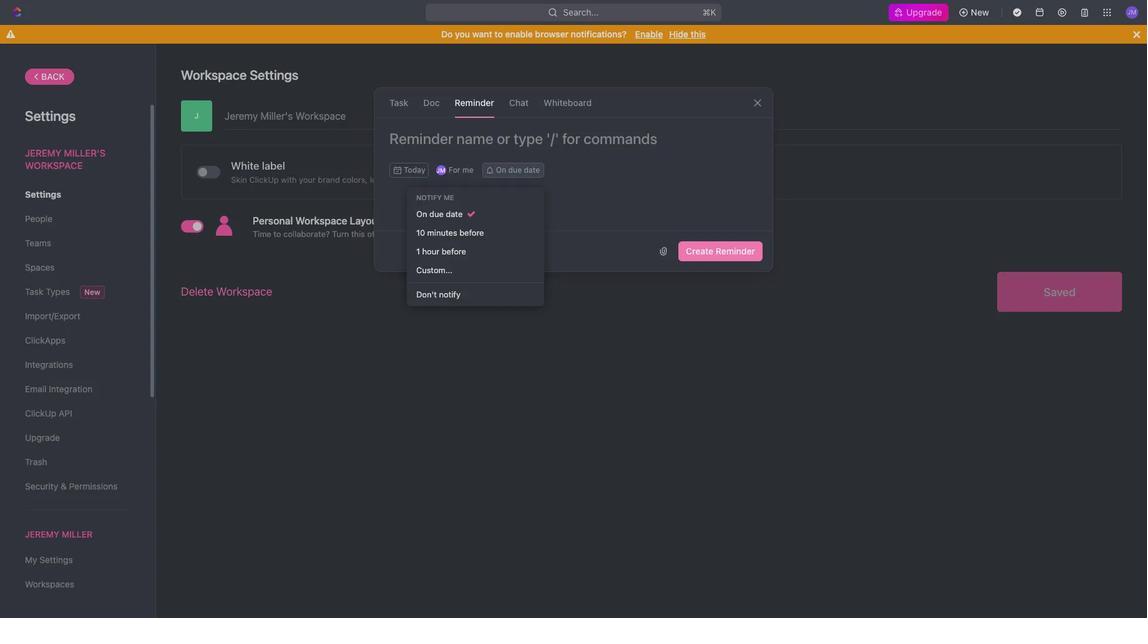 Task type: describe. For each thing, give the bounding box(es) containing it.
my settings link
[[25, 550, 124, 571]]

clickapps link
[[25, 330, 124, 352]]

10
[[416, 228, 425, 238]]

enable
[[505, 29, 533, 39]]

create
[[686, 246, 714, 257]]

me
[[444, 194, 454, 202]]

workspace inside button
[[216, 285, 272, 298]]

miller
[[62, 529, 93, 540]]

a
[[407, 175, 412, 185]]

hide
[[670, 29, 689, 39]]

with
[[281, 175, 297, 185]]

task types
[[25, 287, 70, 297]]

saved
[[1044, 286, 1076, 299]]

delete workspace
[[181, 285, 272, 298]]

notifications?
[[571, 29, 627, 39]]

Team Na﻿me text field
[[225, 101, 1123, 129]]

0 horizontal spatial upgrade link
[[25, 428, 124, 449]]

jeremy for jeremy miller's workspace
[[25, 147, 62, 159]]

j
[[195, 111, 199, 121]]

reminder button
[[455, 88, 494, 117]]

Reminder na﻿me or type '/' for commands text field
[[375, 133, 773, 163]]

1
[[416, 246, 420, 256]]

url.
[[444, 175, 462, 185]]

1 vertical spatial date
[[446, 209, 463, 219]]

date inside dropdown button
[[524, 165, 540, 175]]

clickup api link
[[25, 403, 124, 425]]

all
[[412, 229, 420, 239]]

custom
[[414, 175, 442, 185]]

miller's
[[64, 147, 106, 159]]

workspace settings
[[181, 67, 299, 82]]

delete workspace button
[[181, 278, 272, 306]]

teams
[[25, 238, 51, 249]]

integrations link
[[25, 355, 124, 376]]

on due date inside dropdown button
[[496, 165, 540, 175]]

don't notify
[[416, 290, 461, 300]]

api
[[59, 408, 72, 419]]

label
[[262, 160, 285, 172]]

jeremy miller's workspace
[[25, 147, 106, 171]]

import/export link
[[25, 306, 124, 327]]

want
[[472, 29, 492, 39]]

colors,
[[342, 175, 368, 185]]

0 horizontal spatial on
[[416, 209, 427, 219]]

0 vertical spatial upgrade
[[907, 7, 943, 17]]

turn
[[332, 229, 349, 239]]

import/export
[[25, 311, 80, 322]]

white
[[231, 160, 259, 172]]

⌘k
[[703, 7, 717, 17]]

1 vertical spatial on due date
[[416, 209, 463, 219]]

enable
[[635, 29, 663, 39]]

reminder inside button
[[716, 246, 755, 257]]

people
[[25, 214, 53, 224]]

create reminder button
[[679, 242, 763, 262]]

designed
[[456, 229, 491, 239]]

1 horizontal spatial to
[[380, 229, 388, 239]]

show
[[390, 229, 410, 239]]

back link
[[25, 69, 74, 85]]

do
[[441, 29, 453, 39]]

before for 1 hour before
[[442, 246, 466, 256]]

saved button
[[998, 272, 1123, 312]]

don't
[[416, 290, 437, 300]]

0 horizontal spatial to
[[274, 229, 281, 239]]

task for task types
[[25, 287, 43, 297]]

trash
[[25, 457, 47, 468]]

delete
[[181, 285, 214, 298]]

types
[[46, 287, 70, 297]]

workspaces
[[25, 580, 74, 590]]

clickup inside settings element
[[25, 408, 56, 419]]

browser
[[535, 29, 569, 39]]

jeremy miller
[[25, 529, 93, 540]]

spaces link
[[25, 257, 124, 278]]

my
[[25, 555, 37, 566]]

collaborate?
[[284, 229, 330, 239]]

security
[[25, 481, 58, 492]]

my settings
[[25, 555, 73, 566]]

email integration
[[25, 384, 92, 395]]

whiteboard
[[544, 97, 592, 108]]

teams link
[[25, 233, 124, 254]]

0 vertical spatial reminder
[[455, 97, 494, 108]]

email
[[25, 384, 47, 395]]

features
[[423, 229, 454, 239]]

workspaces link
[[25, 575, 124, 596]]

logo,
[[370, 175, 389, 185]]

doc
[[424, 97, 440, 108]]

personal workspace layout time to collaborate? turn this off to show all features designed for team productivity.
[[253, 215, 574, 239]]

jeremy for jeremy miller
[[25, 529, 59, 540]]

settings link
[[25, 184, 124, 205]]



Task type: locate. For each thing, give the bounding box(es) containing it.
2 horizontal spatial to
[[495, 29, 503, 39]]

on down 'notify'
[[416, 209, 427, 219]]

task button
[[390, 88, 409, 117]]

integration
[[49, 384, 92, 395]]

white label skin clickup with your brand colors, logo, and a custom url.
[[231, 160, 462, 185]]

security & permissions link
[[25, 476, 124, 498]]

1 horizontal spatial due
[[509, 165, 522, 175]]

1 horizontal spatial on due date
[[496, 165, 540, 175]]

on right url.
[[496, 165, 506, 175]]

workspace inside personal workspace layout time to collaborate? turn this off to show all features designed for team productivity.
[[296, 215, 347, 227]]

workspace up collaborate?
[[296, 215, 347, 227]]

task left types at the top
[[25, 287, 43, 297]]

0 vertical spatial new
[[971, 7, 990, 17]]

upgrade inside settings element
[[25, 433, 60, 443]]

spaces
[[25, 262, 55, 273]]

1 horizontal spatial on
[[496, 165, 506, 175]]

due
[[509, 165, 522, 175], [430, 209, 444, 219]]

clickup inside white label skin clickup with your brand colors, logo, and a custom url.
[[249, 175, 279, 185]]

workspace inside jeremy miller's workspace
[[25, 160, 83, 171]]

task inside settings element
[[25, 287, 43, 297]]

layout
[[350, 215, 381, 227]]

0 vertical spatial on
[[496, 165, 506, 175]]

1 vertical spatial upgrade link
[[25, 428, 124, 449]]

1 horizontal spatial reminder
[[716, 246, 755, 257]]

integrations
[[25, 360, 73, 370]]

0 horizontal spatial reminder
[[455, 97, 494, 108]]

jeremy up the my settings
[[25, 529, 59, 540]]

0 horizontal spatial date
[[446, 209, 463, 219]]

before down 10 minutes before
[[442, 246, 466, 256]]

minutes
[[427, 228, 457, 238]]

productivity.
[[527, 229, 574, 239]]

on due date button
[[482, 163, 545, 178]]

0 vertical spatial due
[[509, 165, 522, 175]]

on due date
[[496, 165, 540, 175], [416, 209, 463, 219]]

jeremy left miller's
[[25, 147, 62, 159]]

0 vertical spatial jeremy
[[25, 147, 62, 159]]

1 vertical spatial upgrade
[[25, 433, 60, 443]]

doc button
[[424, 88, 440, 117]]

0 horizontal spatial new
[[84, 288, 100, 297]]

skin
[[231, 175, 247, 185]]

date down reminder na﻿me or type '/' for commands text box
[[524, 165, 540, 175]]

notify
[[416, 194, 442, 202]]

reminder right doc
[[455, 97, 494, 108]]

1 horizontal spatial this
[[691, 29, 706, 39]]

back
[[41, 71, 65, 82]]

time
[[253, 229, 271, 239]]

jeremy
[[25, 147, 62, 159], [25, 529, 59, 540]]

to right want at the left
[[495, 29, 503, 39]]

to down personal
[[274, 229, 281, 239]]

settings inside settings link
[[25, 189, 61, 200]]

new inside button
[[971, 7, 990, 17]]

date down me
[[446, 209, 463, 219]]

settings
[[250, 67, 299, 82], [25, 108, 76, 124], [25, 189, 61, 200], [40, 555, 73, 566]]

clickapps
[[25, 335, 66, 346]]

due inside dropdown button
[[509, 165, 522, 175]]

settings inside my settings link
[[40, 555, 73, 566]]

this left off
[[351, 229, 365, 239]]

notify
[[439, 290, 461, 300]]

new button
[[954, 2, 997, 22]]

hour
[[422, 246, 440, 256]]

1 horizontal spatial new
[[971, 7, 990, 17]]

0 vertical spatial on due date
[[496, 165, 540, 175]]

chat
[[509, 97, 529, 108]]

task left doc
[[390, 97, 409, 108]]

on due date down notify me
[[416, 209, 463, 219]]

0 vertical spatial before
[[460, 228, 484, 238]]

do you want to enable browser notifications? enable hide this
[[441, 29, 706, 39]]

this
[[691, 29, 706, 39], [351, 229, 365, 239]]

jeremy inside jeremy miller's workspace
[[25, 147, 62, 159]]

upgrade link left new button
[[889, 4, 949, 21]]

dialog containing task
[[374, 87, 774, 272]]

trash link
[[25, 452, 124, 473]]

0 horizontal spatial on due date
[[416, 209, 463, 219]]

upgrade link up trash link
[[25, 428, 124, 449]]

reminder right create
[[716, 246, 755, 257]]

on
[[496, 165, 506, 175], [416, 209, 427, 219]]

10 minutes before
[[416, 228, 484, 238]]

1 horizontal spatial date
[[524, 165, 540, 175]]

1 horizontal spatial upgrade link
[[889, 4, 949, 21]]

1 vertical spatial new
[[84, 288, 100, 297]]

0 horizontal spatial due
[[430, 209, 444, 219]]

email integration link
[[25, 379, 124, 400]]

permissions
[[69, 481, 118, 492]]

0 vertical spatial this
[[691, 29, 706, 39]]

before left 'for' on the top of page
[[460, 228, 484, 238]]

0 horizontal spatial upgrade
[[25, 433, 60, 443]]

1 vertical spatial jeremy
[[25, 529, 59, 540]]

1 vertical spatial due
[[430, 209, 444, 219]]

custom...
[[416, 265, 453, 275]]

whiteboard button
[[544, 88, 592, 117]]

clickup left api
[[25, 408, 56, 419]]

chat button
[[509, 88, 529, 117]]

search...
[[564, 7, 599, 17]]

1 vertical spatial before
[[442, 246, 466, 256]]

upgrade down clickup api
[[25, 433, 60, 443]]

to
[[495, 29, 503, 39], [274, 229, 281, 239], [380, 229, 388, 239]]

1 jeremy from the top
[[25, 147, 62, 159]]

&
[[61, 481, 67, 492]]

on due date down reminder na﻿me or type '/' for commands text box
[[496, 165, 540, 175]]

settings element
[[0, 44, 156, 619]]

1 vertical spatial reminder
[[716, 246, 755, 257]]

personal
[[253, 215, 293, 227]]

0 horizontal spatial task
[[25, 287, 43, 297]]

people link
[[25, 209, 124, 230]]

0 vertical spatial date
[[524, 165, 540, 175]]

0 horizontal spatial clickup
[[25, 408, 56, 419]]

you
[[455, 29, 470, 39]]

1 vertical spatial task
[[25, 287, 43, 297]]

0 horizontal spatial this
[[351, 229, 365, 239]]

1 vertical spatial on
[[416, 209, 427, 219]]

task for task
[[390, 97, 409, 108]]

before for 10 minutes before
[[460, 228, 484, 238]]

clickup down "label"
[[249, 175, 279, 185]]

0 vertical spatial upgrade link
[[889, 4, 949, 21]]

new
[[971, 7, 990, 17], [84, 288, 100, 297]]

on inside dropdown button
[[496, 165, 506, 175]]

1 horizontal spatial clickup
[[249, 175, 279, 185]]

upgrade left new button
[[907, 7, 943, 17]]

team
[[506, 229, 525, 239]]

this right hide
[[691, 29, 706, 39]]

workspace up j
[[181, 67, 247, 82]]

1 vertical spatial this
[[351, 229, 365, 239]]

for
[[493, 229, 503, 239]]

workspace down miller's
[[25, 160, 83, 171]]

before
[[460, 228, 484, 238], [442, 246, 466, 256]]

1 horizontal spatial task
[[390, 97, 409, 108]]

upgrade
[[907, 7, 943, 17], [25, 433, 60, 443]]

your
[[299, 175, 316, 185]]

1 horizontal spatial upgrade
[[907, 7, 943, 17]]

notify me
[[416, 194, 454, 202]]

1 hour before
[[416, 246, 466, 256]]

to right off
[[380, 229, 388, 239]]

dialog
[[374, 87, 774, 272]]

and
[[391, 175, 405, 185]]

workspace right delete
[[216, 285, 272, 298]]

clickup api
[[25, 408, 72, 419]]

this inside personal workspace layout time to collaborate? turn this off to show all features designed for team productivity.
[[351, 229, 365, 239]]

2 jeremy from the top
[[25, 529, 59, 540]]

date
[[524, 165, 540, 175], [446, 209, 463, 219]]

1 vertical spatial clickup
[[25, 408, 56, 419]]

0 vertical spatial clickup
[[249, 175, 279, 185]]

workspace
[[181, 67, 247, 82], [25, 160, 83, 171], [296, 215, 347, 227], [216, 285, 272, 298]]

0 vertical spatial task
[[390, 97, 409, 108]]

new inside settings element
[[84, 288, 100, 297]]



Task type: vqa. For each thing, say whether or not it's contained in the screenshot.
LABEL at the left top
yes



